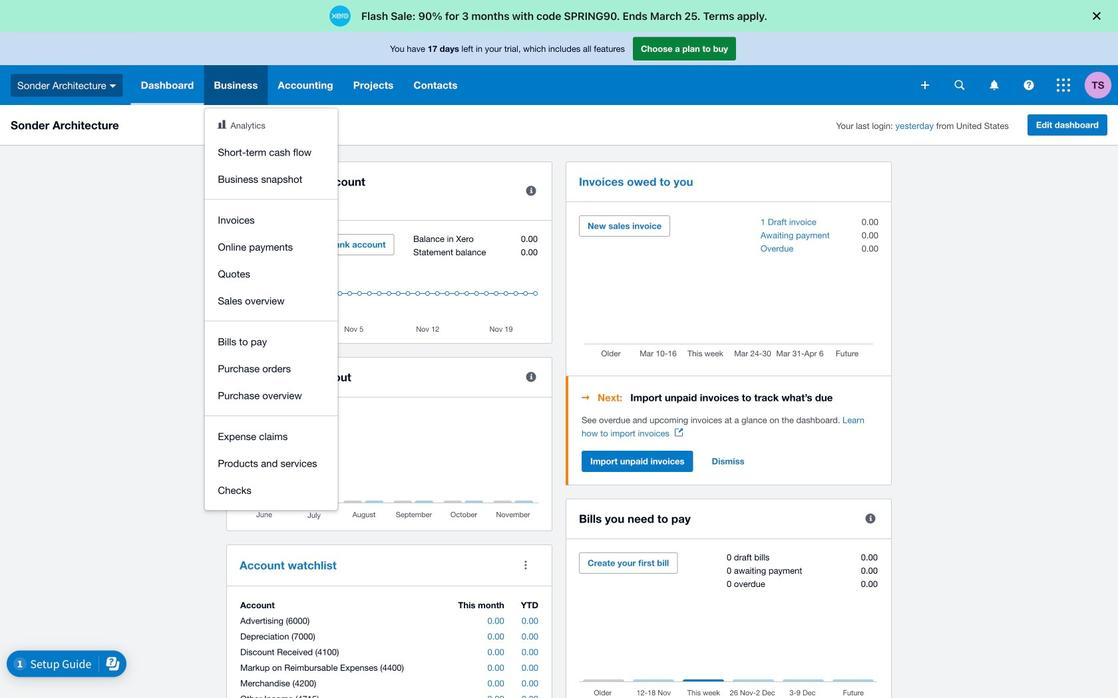Task type: describe. For each thing, give the bounding box(es) containing it.
empty state of the bills widget with a 'create your first bill' button and an unpopulated column graph. image
[[579, 553, 879, 699]]

0 horizontal spatial svg image
[[110, 84, 116, 88]]

empty state bank feed widget with a tooltip explaining the feature. includes a 'securely connect a bank account' button and a data-less flat line graph marking four weekly dates, indicating future account balance tracking. image
[[240, 234, 539, 333]]



Task type: locate. For each thing, give the bounding box(es) containing it.
0 horizontal spatial svg image
[[921, 81, 929, 89]]

list box
[[205, 108, 338, 511]]

opens in a new tab image
[[675, 429, 683, 437]]

banner
[[0, 32, 1118, 511]]

empty state widget for the total cash in and out feature, displaying a column graph summarising bank transaction data as total money in versus total money out across all connected bank accounts, enabling a visual comparison of the two amounts. image
[[240, 411, 539, 521]]

group
[[205, 108, 338, 511]]

accounts watchlist options image
[[512, 552, 539, 579]]

svg image
[[1057, 79, 1070, 92], [990, 80, 999, 90], [110, 84, 116, 88]]

header chart image
[[217, 120, 227, 129]]

1 horizontal spatial svg image
[[990, 80, 999, 90]]

2 horizontal spatial svg image
[[1024, 80, 1034, 90]]

svg image
[[955, 80, 965, 90], [1024, 80, 1034, 90], [921, 81, 929, 89]]

2 horizontal spatial svg image
[[1057, 79, 1070, 92]]

heading
[[582, 390, 879, 406]]

panel body document
[[582, 414, 879, 441], [582, 414, 879, 441]]

1 horizontal spatial svg image
[[955, 80, 965, 90]]

dialog
[[0, 0, 1118, 32]]



Task type: vqa. For each thing, say whether or not it's contained in the screenshot.
'You'
no



